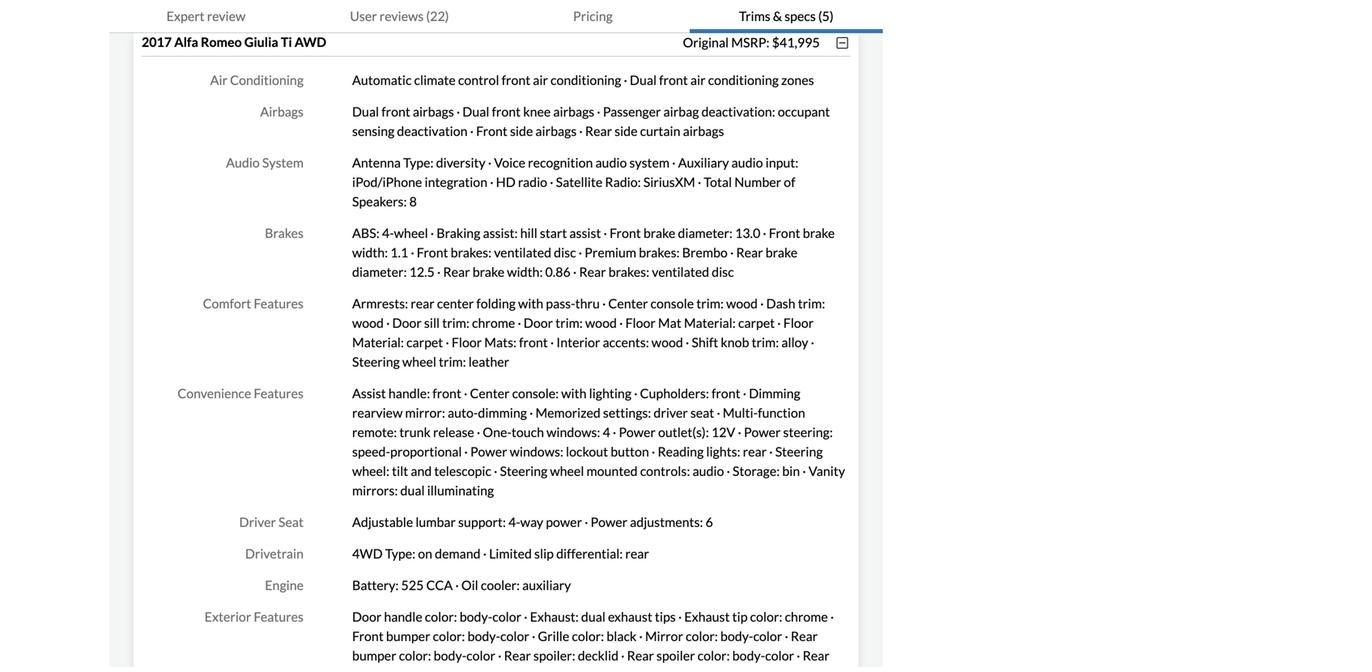 Task type: describe. For each thing, give the bounding box(es) containing it.
0 vertical spatial disc
[[554, 245, 576, 260]]

console:
[[512, 386, 559, 401]]

dual front airbags · dual front knee airbags · passenger airbag deactivation: occupant sensing deactivation · front side airbags · rear side curtain airbags
[[352, 104, 830, 139]]

airbag
[[664, 104, 699, 120]]

ti
[[281, 34, 292, 50]]

audio
[[226, 155, 260, 171]]

front up premium
[[610, 225, 641, 241]]

radio
[[518, 174, 548, 190]]

minus square image
[[835, 37, 851, 49]]

trim: down center in the left of the page
[[442, 315, 470, 331]]

memorized
[[536, 405, 601, 421]]

12v
[[712, 424, 736, 440]]

pass-
[[546, 296, 576, 311]]

airbags down automatic climate control front air conditioning · dual front air conditioning zones
[[553, 104, 595, 120]]

1 air from the left
[[533, 72, 548, 88]]

exhaust
[[685, 609, 730, 625]]

expert review tab
[[109, 0, 303, 33]]

lumbar
[[416, 514, 456, 530]]

brakes: down premium
[[609, 264, 650, 280]]

original
[[683, 34, 729, 50]]

audio system
[[226, 155, 304, 171]]

525
[[401, 578, 424, 593]]

4wd
[[352, 546, 383, 562]]

antenna type: diversity · voice recognition audio system · auxiliary audio input: ipod/iphone integration · hd radio · satellite radio: siriusxm · total number of speakers: 8
[[352, 155, 799, 209]]

brake right 13.0
[[803, 225, 835, 241]]

input:
[[766, 155, 799, 171]]

power down function
[[744, 424, 781, 440]]

mat
[[658, 315, 682, 331]]

automatic climate control front air conditioning · dual front air conditioning zones
[[352, 72, 814, 88]]

assist
[[570, 225, 601, 241]]

seat
[[691, 405, 715, 421]]

dual inside assist handle: front · center console: with lighting · cupholders: front · dimming rearview mirror: auto-dimming · memorized settings: driver seat · multi-function remote: trunk release · one-touch windows: 4 · power outlet(s): 12v · power steering: speed-proportional · power windows: lockout button · reading lights: rear · steering wheel: tilt and telescopic · steering wheel mounted controls: audio · storage: bin · vanity mirrors: dual illuminating
[[401, 483, 425, 499]]

1 horizontal spatial ventilated
[[652, 264, 710, 280]]

1 vertical spatial carpet
[[407, 335, 443, 350]]

wood down mat
[[652, 335, 683, 350]]

bin
[[783, 463, 800, 479]]

0 horizontal spatial material:
[[352, 335, 404, 350]]

shift
[[692, 335, 719, 350]]

start
[[540, 225, 567, 241]]

1 conditioning from the left
[[551, 72, 621, 88]]

remote:
[[352, 424, 397, 440]]

lockout
[[566, 444, 608, 460]]

deactivation
[[397, 123, 468, 139]]

reviews
[[380, 8, 424, 24]]

1 horizontal spatial disc
[[712, 264, 734, 280]]

brakes: down braking
[[451, 245, 492, 260]]

brembo
[[682, 245, 728, 260]]

1 vertical spatial 4-
[[509, 514, 521, 530]]

mats:
[[485, 335, 517, 350]]

awd
[[295, 34, 326, 50]]

pricing tab
[[496, 0, 690, 33]]

4- inside abs: 4-wheel · braking assist: hill start assist · front brake diameter: 13.0 · front brake width: 1.1 · front brakes: ventilated disc · premium brakes: brembo · rear brake diameter: 12.5 · rear brake width: 0.86 · rear brakes: ventilated disc
[[382, 225, 394, 241]]

2 horizontal spatial audio
[[732, 155, 763, 171]]

wheel inside armrests: rear center folding with pass-thru · center console trim: wood · dash trim: wood · door sill trim: chrome · door trim: wood · floor mat material: carpet · floor material: carpet · floor mats: front · interior accents: wood · shift knob trim: alloy · steering wheel trim: leather
[[402, 354, 436, 370]]

front right control at left top
[[502, 72, 531, 88]]

cupholders:
[[640, 386, 709, 401]]

door inside door handle color: body-color · exhaust: dual exhaust tips · exhaust tip color: chrome · front bumper color: body-color · grille color: black · mirror color: body-color · rear bumper color: body-color · rear spoiler: decklid · rear spoiler color: body-color · re
[[352, 609, 382, 625]]

center inside assist handle: front · center console: with lighting · cupholders: front · dimming rearview mirror: auto-dimming · memorized settings: driver seat · multi-function remote: trunk release · one-touch windows: 4 · power outlet(s): 12v · power steering: speed-proportional · power windows: lockout button · reading lights: rear · steering wheel: tilt and telescopic · steering wheel mounted controls: audio · storage: bin · vanity mirrors: dual illuminating
[[470, 386, 510, 401]]

handle:
[[389, 386, 430, 401]]

tip
[[733, 609, 748, 625]]

driver
[[654, 405, 688, 421]]

rear inside assist handle: front · center console: with lighting · cupholders: front · dimming rearview mirror: auto-dimming · memorized settings: driver seat · multi-function remote: trunk release · one-touch windows: 4 · power outlet(s): 12v · power steering: speed-proportional · power windows: lockout button · reading lights: rear · steering wheel: tilt and telescopic · steering wheel mounted controls: audio · storage: bin · vanity mirrors: dual illuminating
[[743, 444, 767, 460]]

of
[[784, 174, 796, 190]]

6
[[706, 514, 713, 530]]

power down "one-"
[[471, 444, 507, 460]]

0 horizontal spatial floor
[[452, 335, 482, 350]]

2 horizontal spatial dual
[[630, 72, 657, 88]]

&
[[773, 8, 782, 24]]

wood left dash
[[726, 296, 758, 311]]

brake up dash
[[766, 245, 798, 260]]

multi-
[[723, 405, 758, 421]]

sensing
[[352, 123, 395, 139]]

premium
[[585, 245, 637, 260]]

dual inside door handle color: body-color · exhaust: dual exhaust tips · exhaust tip color: chrome · front bumper color: body-color · grille color: black · mirror color: body-color · rear bumper color: body-color · rear spoiler: decklid · rear spoiler color: body-color · re
[[581, 609, 606, 625]]

trim: left alloy
[[752, 335, 779, 350]]

battery: 525 cca · oil cooler: auxiliary
[[352, 578, 571, 593]]

2 conditioning from the left
[[708, 72, 779, 88]]

automatic
[[352, 72, 412, 88]]

auto-
[[448, 405, 478, 421]]

radio:
[[605, 174, 641, 190]]

adjustable
[[352, 514, 413, 530]]

antenna
[[352, 155, 401, 171]]

armrests: rear center folding with pass-thru · center console trim: wood · dash trim: wood · door sill trim: chrome · door trim: wood · floor mat material: carpet · floor material: carpet · floor mats: front · interior accents: wood · shift knob trim: alloy · steering wheel trim: leather
[[352, 296, 826, 370]]

braking
[[437, 225, 481, 241]]

rear inside armrests: rear center folding with pass-thru · center console trim: wood · dash trim: wood · door sill trim: chrome · door trim: wood · floor mat material: carpet · floor material: carpet · floor mats: front · interior accents: wood · shift knob trim: alloy · steering wheel trim: leather
[[411, 296, 435, 311]]

oil
[[461, 578, 478, 593]]

knee
[[523, 104, 551, 120]]

trim: right dash
[[798, 296, 826, 311]]

touch
[[512, 424, 544, 440]]

wheel inside abs: 4-wheel · braking assist: hill start assist · front brake diameter: 13.0 · front brake width: 1.1 · front brakes: ventilated disc · premium brakes: brembo · rear brake diameter: 12.5 · rear brake width: 0.86 · rear brakes: ventilated disc
[[394, 225, 428, 241]]

illuminating
[[427, 483, 494, 499]]

power up button
[[619, 424, 656, 440]]

1 horizontal spatial floor
[[626, 315, 656, 331]]

comfort features
[[203, 296, 304, 311]]

assist:
[[483, 225, 518, 241]]

2 side from the left
[[615, 123, 638, 139]]

center inside armrests: rear center folding with pass-thru · center console trim: wood · dash trim: wood · door sill trim: chrome · door trim: wood · floor mat material: carpet · floor material: carpet · floor mats: front · interior accents: wood · shift knob trim: alloy · steering wheel trim: leather
[[609, 296, 648, 311]]

tips
[[655, 609, 676, 625]]

climate
[[414, 72, 456, 88]]

airbags down airbag
[[683, 123, 724, 139]]

number
[[735, 174, 782, 190]]

control
[[458, 72, 499, 88]]

expert
[[167, 8, 205, 24]]

brake down siriusxm on the top of page
[[644, 225, 676, 241]]

wheel:
[[352, 463, 390, 479]]

tab list containing expert review
[[109, 0, 883, 33]]

trim: right console
[[697, 296, 724, 311]]

4
[[603, 424, 611, 440]]

passenger
[[603, 104, 661, 120]]

front inside door handle color: body-color · exhaust: dual exhaust tips · exhaust tip color: chrome · front bumper color: body-color · grille color: black · mirror color: body-color · rear bumper color: body-color · rear spoiler: decklid · rear spoiler color: body-color · re
[[352, 629, 384, 644]]

type: for on
[[385, 546, 416, 562]]

storage:
[[733, 463, 780, 479]]

1 vertical spatial width:
[[507, 264, 543, 280]]

features for comfort features
[[254, 296, 304, 311]]

integration
[[425, 174, 488, 190]]

front right 13.0
[[769, 225, 801, 241]]

brakes
[[265, 225, 304, 241]]

1 vertical spatial windows:
[[510, 444, 564, 460]]

center
[[437, 296, 474, 311]]

total
[[704, 174, 732, 190]]

trims & specs (5)
[[739, 8, 834, 24]]

with inside armrests: rear center folding with pass-thru · center console trim: wood · dash trim: wood · door sill trim: chrome · door trim: wood · floor mat material: carpet · floor material: carpet · floor mats: front · interior accents: wood · shift knob trim: alloy · steering wheel trim: leather
[[518, 296, 544, 311]]

speed-
[[352, 444, 390, 460]]

airbags
[[260, 104, 304, 120]]

front up airbag
[[659, 72, 688, 88]]

airbags up deactivation at the top left of the page
[[413, 104, 454, 120]]

knob
[[721, 335, 749, 350]]

mirror
[[645, 629, 683, 644]]

dimming
[[749, 386, 801, 401]]

trims & specs (5) tab
[[690, 0, 883, 33]]

exterior
[[205, 609, 251, 625]]



Task type: vqa. For each thing, say whether or not it's contained in the screenshot.


Task type: locate. For each thing, give the bounding box(es) containing it.
zones
[[782, 72, 814, 88]]

function
[[758, 405, 806, 421]]

1 vertical spatial steering
[[776, 444, 823, 460]]

1 vertical spatial chrome
[[785, 609, 828, 625]]

material: down armrests:
[[352, 335, 404, 350]]

limited
[[489, 546, 532, 562]]

console
[[651, 296, 694, 311]]

1 horizontal spatial steering
[[500, 463, 548, 479]]

0 horizontal spatial air
[[533, 72, 548, 88]]

wheel up "1.1" at the top
[[394, 225, 428, 241]]

0 horizontal spatial center
[[470, 386, 510, 401]]

assist handle: front · center console: with lighting · cupholders: front · dimming rearview mirror: auto-dimming · memorized settings: driver seat · multi-function remote: trunk release · one-touch windows: 4 · power outlet(s): 12v · power steering: speed-proportional · power windows: lockout button · reading lights: rear · steering wheel: tilt and telescopic · steering wheel mounted controls: audio · storage: bin · vanity mirrors: dual illuminating
[[352, 386, 845, 499]]

diameter:
[[678, 225, 733, 241], [352, 264, 407, 280]]

original msrp: $41,995
[[683, 34, 820, 50]]

audio down lights:
[[693, 463, 724, 479]]

accents:
[[603, 335, 649, 350]]

side
[[510, 123, 533, 139], [615, 123, 638, 139]]

4- right abs:
[[382, 225, 394, 241]]

rear
[[585, 123, 612, 139], [736, 245, 763, 260], [443, 264, 470, 280], [579, 264, 606, 280], [791, 629, 818, 644], [504, 648, 531, 664], [627, 648, 654, 664]]

alloy
[[782, 335, 809, 350]]

2 vertical spatial features
[[254, 609, 304, 625]]

center up dimming
[[470, 386, 510, 401]]

carpet down sill
[[407, 335, 443, 350]]

0 horizontal spatial conditioning
[[551, 72, 621, 88]]

front up sensing
[[382, 104, 410, 120]]

convenience
[[178, 386, 251, 401]]

abs: 4-wheel · braking assist: hill start assist · front brake diameter: 13.0 · front brake width: 1.1 · front brakes: ventilated disc · premium brakes: brembo · rear brake diameter: 12.5 · rear brake width: 0.86 · rear brakes: ventilated disc
[[352, 225, 835, 280]]

0 vertical spatial features
[[254, 296, 304, 311]]

front
[[476, 123, 508, 139], [610, 225, 641, 241], [769, 225, 801, 241], [417, 245, 448, 260], [352, 629, 384, 644]]

3 features from the top
[[254, 609, 304, 625]]

features for convenience features
[[254, 386, 304, 401]]

width: left 0.86 on the top
[[507, 264, 543, 280]]

rear
[[411, 296, 435, 311], [743, 444, 767, 460], [626, 546, 649, 562]]

type: inside antenna type: diversity · voice recognition audio system · auxiliary audio input: ipod/iphone integration · hd radio · satellite radio: siriusxm · total number of speakers: 8
[[403, 155, 434, 171]]

1 horizontal spatial with
[[561, 386, 587, 401]]

2 horizontal spatial floor
[[784, 315, 814, 331]]

2 features from the top
[[254, 386, 304, 401]]

steering:
[[784, 424, 833, 440]]

front down battery:
[[352, 629, 384, 644]]

audio inside assist handle: front · center console: with lighting · cupholders: front · dimming rearview mirror: auto-dimming · memorized settings: driver seat · multi-function remote: trunk release · one-touch windows: 4 · power outlet(s): 12v · power steering: speed-proportional · power windows: lockout button · reading lights: rear · steering wheel: tilt and telescopic · steering wheel mounted controls: audio · storage: bin · vanity mirrors: dual illuminating
[[693, 463, 724, 479]]

system
[[262, 155, 304, 171]]

windows:
[[547, 424, 600, 440], [510, 444, 564, 460]]

interior
[[557, 335, 600, 350]]

sill
[[424, 315, 440, 331]]

ventilated down hill
[[494, 245, 552, 260]]

disc down brembo
[[712, 264, 734, 280]]

2 air from the left
[[691, 72, 706, 88]]

2017
[[142, 34, 172, 50]]

chrome down folding
[[472, 315, 515, 331]]

0 horizontal spatial diameter:
[[352, 264, 407, 280]]

spoiler:
[[534, 648, 576, 664]]

1 horizontal spatial air
[[691, 72, 706, 88]]

front right the mats:
[[519, 335, 548, 350]]

dual down and
[[401, 483, 425, 499]]

airbags down knee
[[536, 123, 577, 139]]

door down battery:
[[352, 609, 382, 625]]

0 vertical spatial material:
[[684, 315, 736, 331]]

1 vertical spatial features
[[254, 386, 304, 401]]

0 vertical spatial bumper
[[386, 629, 430, 644]]

alfa
[[174, 34, 198, 50]]

comfort
[[203, 296, 251, 311]]

1 vertical spatial type:
[[385, 546, 416, 562]]

material: up "shift"
[[684, 315, 736, 331]]

features down engine
[[254, 609, 304, 625]]

conditioning up deactivation:
[[708, 72, 779, 88]]

steering down touch
[[500, 463, 548, 479]]

1 horizontal spatial 4-
[[509, 514, 521, 530]]

0 horizontal spatial side
[[510, 123, 533, 139]]

bumper
[[386, 629, 430, 644], [352, 648, 397, 664]]

2 horizontal spatial rear
[[743, 444, 767, 460]]

audio up radio:
[[596, 155, 627, 171]]

rear up sill
[[411, 296, 435, 311]]

0 horizontal spatial chrome
[[472, 315, 515, 331]]

1 side from the left
[[510, 123, 533, 139]]

2 horizontal spatial steering
[[776, 444, 823, 460]]

0 horizontal spatial dual
[[401, 483, 425, 499]]

steering up bin
[[776, 444, 823, 460]]

folding
[[477, 296, 516, 311]]

0 vertical spatial 4-
[[382, 225, 394, 241]]

1 horizontal spatial diameter:
[[678, 225, 733, 241]]

wheel up handle:
[[402, 354, 436, 370]]

rearview
[[352, 405, 403, 421]]

chrome inside armrests: rear center folding with pass-thru · center console trim: wood · dash trim: wood · door sill trim: chrome · door trim: wood · floor mat material: carpet · floor material: carpet · floor mats: front · interior accents: wood · shift knob trim: alloy · steering wheel trim: leather
[[472, 315, 515, 331]]

rear down adjustments:
[[626, 546, 649, 562]]

dual left the exhaust
[[581, 609, 606, 625]]

1 vertical spatial center
[[470, 386, 510, 401]]

8
[[409, 194, 417, 209]]

1 horizontal spatial center
[[609, 296, 648, 311]]

floor up leather
[[452, 335, 482, 350]]

dual up sensing
[[352, 104, 379, 120]]

review
[[207, 8, 246, 24]]

dimming
[[478, 405, 527, 421]]

steering up the assist
[[352, 354, 400, 370]]

carpet up the knob
[[739, 315, 775, 331]]

2 vertical spatial rear
[[626, 546, 649, 562]]

side down passenger on the left top of the page
[[615, 123, 638, 139]]

1 horizontal spatial dual
[[581, 609, 606, 625]]

door handle color: body-color · exhaust: dual exhaust tips · exhaust tip color: chrome · front bumper color: body-color · grille color: black · mirror color: body-color · rear bumper color: body-color · rear spoiler: decklid · rear spoiler color: body-color · re
[[352, 609, 834, 667]]

0 horizontal spatial 4-
[[382, 225, 394, 241]]

brakes: left brembo
[[639, 245, 680, 260]]

decklid
[[578, 648, 619, 664]]

system
[[630, 155, 670, 171]]

front up multi-
[[712, 386, 741, 401]]

0 vertical spatial dual
[[401, 483, 425, 499]]

tilt
[[392, 463, 408, 479]]

1 horizontal spatial dual
[[463, 104, 490, 120]]

0 horizontal spatial with
[[518, 296, 544, 311]]

0 horizontal spatial disc
[[554, 245, 576, 260]]

ventilated down brembo
[[652, 264, 710, 280]]

user reviews (22)
[[350, 8, 449, 24]]

12.5
[[409, 264, 435, 280]]

audio up number
[[732, 155, 763, 171]]

0 vertical spatial center
[[609, 296, 648, 311]]

1 vertical spatial material:
[[352, 335, 404, 350]]

0 vertical spatial rear
[[411, 296, 435, 311]]

wheel down lockout
[[550, 463, 584, 479]]

2 vertical spatial steering
[[500, 463, 548, 479]]

steering inside armrests: rear center folding with pass-thru · center console trim: wood · dash trim: wood · door sill trim: chrome · door trim: wood · floor mat material: carpet · floor material: carpet · floor mats: front · interior accents: wood · shift knob trim: alloy · steering wheel trim: leather
[[352, 354, 400, 370]]

expert review
[[167, 8, 246, 24]]

air up airbag
[[691, 72, 706, 88]]

front up 12.5 at the left top of page
[[417, 245, 448, 260]]

chrome right tip
[[785, 609, 828, 625]]

ipod/iphone
[[352, 174, 422, 190]]

floor up alloy
[[784, 315, 814, 331]]

1 vertical spatial diameter:
[[352, 264, 407, 280]]

differential:
[[556, 546, 623, 562]]

rear up the storage:
[[743, 444, 767, 460]]

handle
[[384, 609, 423, 625]]

msrp:
[[732, 34, 770, 50]]

center up accents:
[[609, 296, 648, 311]]

1 features from the top
[[254, 296, 304, 311]]

front up auto-
[[433, 386, 462, 401]]

type: for diversity
[[403, 155, 434, 171]]

windows: down memorized
[[547, 424, 600, 440]]

13.0
[[735, 225, 761, 241]]

conditioning
[[551, 72, 621, 88], [708, 72, 779, 88]]

1 horizontal spatial side
[[615, 123, 638, 139]]

1 horizontal spatial width:
[[507, 264, 543, 280]]

door left sill
[[392, 315, 422, 331]]

0 horizontal spatial width:
[[352, 245, 388, 260]]

dash
[[767, 296, 796, 311]]

0 horizontal spatial carpet
[[407, 335, 443, 350]]

front left knee
[[492, 104, 521, 120]]

1 horizontal spatial conditioning
[[708, 72, 779, 88]]

1 horizontal spatial rear
[[626, 546, 649, 562]]

front inside armrests: rear center folding with pass-thru · center console trim: wood · dash trim: wood · door sill trim: chrome · door trim: wood · floor mat material: carpet · floor material: carpet · floor mats: front · interior accents: wood · shift knob trim: alloy · steering wheel trim: leather
[[519, 335, 548, 350]]

1 vertical spatial wheel
[[402, 354, 436, 370]]

curtain
[[640, 123, 681, 139]]

brake up folding
[[473, 264, 505, 280]]

features right "comfort"
[[254, 296, 304, 311]]

disc up 0.86 on the top
[[554, 245, 576, 260]]

diameter: up brembo
[[678, 225, 733, 241]]

steering
[[352, 354, 400, 370], [776, 444, 823, 460], [500, 463, 548, 479]]

spoiler
[[657, 648, 695, 664]]

carpet
[[739, 315, 775, 331], [407, 335, 443, 350]]

2017 alfa romeo giulia ti awd
[[142, 34, 326, 50]]

chrome inside door handle color: body-color · exhaust: dual exhaust tips · exhaust tip color: chrome · front bumper color: body-color · grille color: black · mirror color: body-color · rear bumper color: body-color · rear spoiler: decklid · rear spoiler color: body-color · re
[[785, 609, 828, 625]]

(5)
[[819, 8, 834, 24]]

0 vertical spatial wheel
[[394, 225, 428, 241]]

0 vertical spatial with
[[518, 296, 544, 311]]

deactivation:
[[702, 104, 776, 120]]

1 horizontal spatial door
[[392, 315, 422, 331]]

1 vertical spatial ventilated
[[652, 264, 710, 280]]

engine
[[265, 578, 304, 593]]

0 horizontal spatial steering
[[352, 354, 400, 370]]

floor
[[626, 315, 656, 331], [784, 315, 814, 331], [452, 335, 482, 350]]

features right convenience
[[254, 386, 304, 401]]

dual
[[630, 72, 657, 88], [352, 104, 379, 120], [463, 104, 490, 120]]

trim: left leather
[[439, 354, 466, 370]]

features for exterior features
[[254, 609, 304, 625]]

trims
[[739, 8, 771, 24]]

rear inside the dual front airbags · dual front knee airbags · passenger airbag deactivation: occupant sensing deactivation · front side airbags · rear side curtain airbags
[[585, 123, 612, 139]]

1 vertical spatial dual
[[581, 609, 606, 625]]

lights:
[[706, 444, 741, 460]]

thru
[[576, 296, 600, 311]]

cca
[[426, 578, 453, 593]]

0 horizontal spatial dual
[[352, 104, 379, 120]]

1 vertical spatial rear
[[743, 444, 767, 460]]

with left pass-
[[518, 296, 544, 311]]

abs:
[[352, 225, 380, 241]]

0 horizontal spatial audio
[[596, 155, 627, 171]]

controls:
[[640, 463, 690, 479]]

1 vertical spatial bumper
[[352, 648, 397, 664]]

1 vertical spatial disc
[[712, 264, 734, 280]]

1 horizontal spatial material:
[[684, 315, 736, 331]]

0 vertical spatial steering
[[352, 354, 400, 370]]

front up voice at top
[[476, 123, 508, 139]]

type: left 'on'
[[385, 546, 416, 562]]

front inside the dual front airbags · dual front knee airbags · passenger airbag deactivation: occupant sensing deactivation · front side airbags · rear side curtain airbags
[[476, 123, 508, 139]]

side down knee
[[510, 123, 533, 139]]

4- up limited
[[509, 514, 521, 530]]

wheel inside assist handle: front · center console: with lighting · cupholders: front · dimming rearview mirror: auto-dimming · memorized settings: driver seat · multi-function remote: trunk release · one-touch windows: 4 · power outlet(s): 12v · power steering: speed-proportional · power windows: lockout button · reading lights: rear · steering wheel: tilt and telescopic · steering wheel mounted controls: audio · storage: bin · vanity mirrors: dual illuminating
[[550, 463, 584, 479]]

air up knee
[[533, 72, 548, 88]]

0 vertical spatial windows:
[[547, 424, 600, 440]]

width:
[[352, 245, 388, 260], [507, 264, 543, 280]]

driver
[[239, 514, 276, 530]]

1 horizontal spatial chrome
[[785, 609, 828, 625]]

user reviews (22) tab
[[303, 0, 496, 33]]

dual up passenger on the left top of the page
[[630, 72, 657, 88]]

power up differential:
[[591, 514, 628, 530]]

0 horizontal spatial door
[[352, 609, 382, 625]]

conditioning
[[230, 72, 304, 88]]

0 vertical spatial ventilated
[[494, 245, 552, 260]]

0 vertical spatial type:
[[403, 155, 434, 171]]

1 horizontal spatial audio
[[693, 463, 724, 479]]

1.1
[[391, 245, 408, 260]]

0 horizontal spatial rear
[[411, 296, 435, 311]]

(22)
[[426, 8, 449, 24]]

wood down armrests:
[[352, 315, 384, 331]]

0 horizontal spatial ventilated
[[494, 245, 552, 260]]

black
[[607, 629, 637, 644]]

diameter: down "1.1" at the top
[[352, 264, 407, 280]]

windows: down touch
[[510, 444, 564, 460]]

0 vertical spatial width:
[[352, 245, 388, 260]]

tab list
[[109, 0, 883, 33]]

type: down deactivation at the top left of the page
[[403, 155, 434, 171]]

on
[[418, 546, 433, 562]]

satellite
[[556, 174, 603, 190]]

floor up accents:
[[626, 315, 656, 331]]

adjustments:
[[630, 514, 703, 530]]

4-
[[382, 225, 394, 241], [509, 514, 521, 530]]

door down pass-
[[524, 315, 553, 331]]

trim: down pass-
[[556, 315, 583, 331]]

convenience features
[[178, 386, 304, 401]]

brakes:
[[451, 245, 492, 260], [639, 245, 680, 260], [609, 264, 650, 280]]

1 vertical spatial with
[[561, 386, 587, 401]]

width: down abs:
[[352, 245, 388, 260]]

dual down control at left top
[[463, 104, 490, 120]]

1 horizontal spatial carpet
[[739, 315, 775, 331]]

$41,995
[[772, 34, 820, 50]]

conditioning up the dual front airbags · dual front knee airbags · passenger airbag deactivation: occupant sensing deactivation · front side airbags · rear side curtain airbags
[[551, 72, 621, 88]]

with up memorized
[[561, 386, 587, 401]]

0 vertical spatial chrome
[[472, 315, 515, 331]]

2 vertical spatial wheel
[[550, 463, 584, 479]]

drivetrain
[[245, 546, 304, 562]]

wood down thru
[[585, 315, 617, 331]]

2 horizontal spatial door
[[524, 315, 553, 331]]

0 vertical spatial carpet
[[739, 315, 775, 331]]

0 vertical spatial diameter:
[[678, 225, 733, 241]]

cooler:
[[481, 578, 520, 593]]

power
[[546, 514, 582, 530]]

with inside assist handle: front · center console: with lighting · cupholders: front · dimming rearview mirror: auto-dimming · memorized settings: driver seat · multi-function remote: trunk release · one-touch windows: 4 · power outlet(s): 12v · power steering: speed-proportional · power windows: lockout button · reading lights: rear · steering wheel: tilt and telescopic · steering wheel mounted controls: audio · storage: bin · vanity mirrors: dual illuminating
[[561, 386, 587, 401]]

mounted
[[587, 463, 638, 479]]

and
[[411, 463, 432, 479]]



